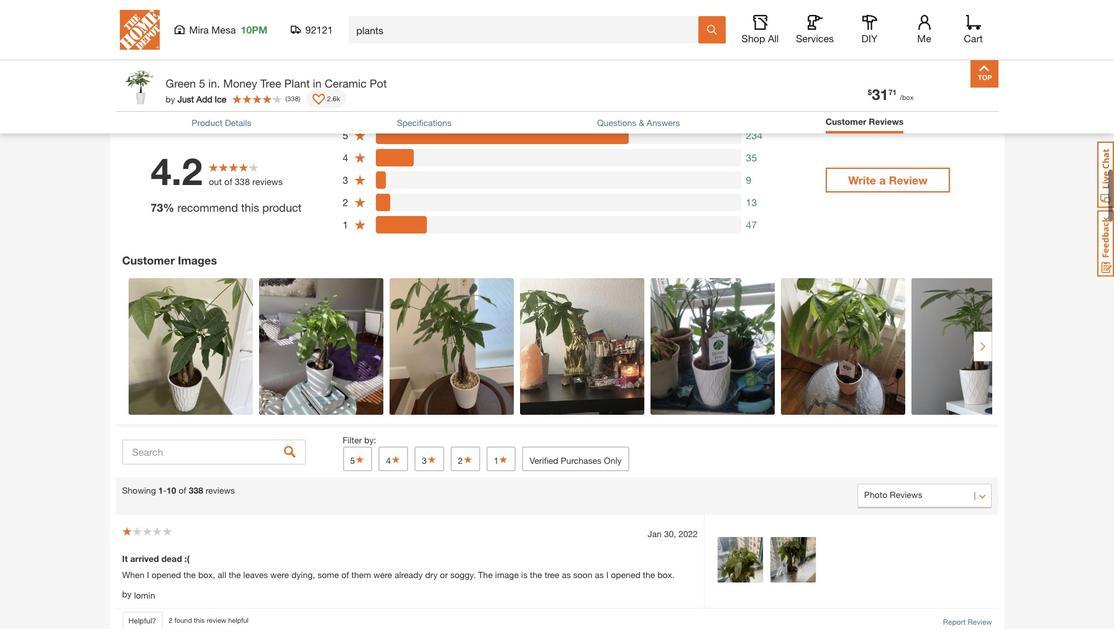 Task type: vqa. For each thing, say whether or not it's contained in the screenshot.
Add
yes



Task type: locate. For each thing, give the bounding box(es) containing it.
1 horizontal spatial review
[[968, 618, 992, 627]]

star symbol image inside 5 button
[[355, 455, 365, 464]]

product details button
[[192, 116, 251, 129], [192, 116, 251, 129]]

0 vertical spatial showing
[[521, 33, 555, 43]]

1 horizontal spatial 4
[[386, 455, 391, 466]]

i right when
[[147, 570, 149, 580]]

display image
[[313, 94, 325, 106]]

5 left the just
[[155, 94, 160, 105]]

green 5 in. money tree plant in ceramic pot
[[166, 76, 387, 90]]

1 the from the left
[[184, 570, 196, 580]]

1 horizontal spatial as
[[595, 570, 604, 580]]

dead
[[161, 554, 182, 564]]

services
[[796, 32, 834, 44]]

the right the all
[[229, 570, 241, 580]]

star symbol image inside 2 button
[[463, 455, 473, 464]]

or
[[440, 570, 448, 580]]

1 horizontal spatial reviews
[[252, 177, 283, 187]]

13
[[746, 196, 757, 208]]

details
[[225, 117, 251, 128]]

me
[[917, 32, 931, 44]]

0 vertical spatial customer
[[116, 74, 169, 88]]

338 up '73 % recommend this product'
[[235, 177, 250, 187]]

out up recommend
[[209, 177, 222, 187]]

star symbol image left 1 button on the bottom of page
[[463, 455, 473, 464]]

customer reviews down $
[[826, 116, 904, 127]]

all
[[218, 570, 226, 580]]

0 vertical spatial -
[[563, 33, 566, 43]]

1 horizontal spatial showing
[[521, 33, 555, 43]]

0 horizontal spatial reviews
[[172, 74, 216, 88]]

5 down filter
[[350, 455, 355, 466]]

0 vertical spatial 4
[[566, 33, 571, 43]]

this down out of 338 reviews
[[241, 201, 259, 215]]

2
[[343, 196, 348, 208], [458, 455, 463, 466], [169, 617, 173, 625]]

0 vertical spatial 338
[[287, 94, 299, 102]]

showing left 20
[[521, 33, 555, 43]]

5 down 2.6k dropdown button
[[343, 129, 348, 141]]

by inside by lomin
[[122, 589, 132, 600]]

star icon image
[[354, 129, 366, 142], [354, 152, 366, 164], [354, 174, 366, 186], [354, 196, 366, 209], [354, 219, 366, 231]]

shop
[[742, 32, 765, 44]]

star symbol image for 2
[[463, 455, 473, 464]]

is
[[521, 570, 528, 580]]

1 horizontal spatial this
[[241, 201, 259, 215]]

1 horizontal spatial 3
[[422, 455, 427, 466]]

2 horizontal spatial 2
[[458, 455, 463, 466]]

5
[[199, 76, 205, 90], [155, 94, 160, 105], [343, 129, 348, 141], [350, 455, 355, 466]]

by left lomin
[[122, 589, 132, 600]]

1 horizontal spatial -
[[563, 33, 566, 43]]

top button
[[970, 60, 998, 88]]

it
[[122, 554, 128, 564]]

by just add ice
[[166, 94, 226, 104]]

3 the from the left
[[530, 570, 542, 580]]

star symbol image inside 3 button
[[427, 455, 437, 464]]

star symbol image for 1
[[499, 455, 509, 464]]

by left the just
[[166, 94, 175, 104]]

by
[[166, 94, 175, 104], [122, 589, 132, 600]]

customer reviews
[[116, 74, 216, 88], [826, 116, 904, 127]]

star symbol image down filter by:
[[355, 455, 365, 464]]

0 horizontal spatial opened
[[152, 570, 181, 580]]

0 horizontal spatial customer reviews
[[116, 74, 216, 88]]

answers
[[647, 117, 680, 128]]

2 star icon image from the top
[[354, 152, 366, 164]]

92121
[[305, 24, 333, 35]]

338
[[287, 94, 299, 102], [235, 177, 250, 187], [189, 485, 203, 496]]

0 vertical spatial out
[[130, 94, 143, 105]]

0 vertical spatial by
[[166, 94, 175, 104]]

customer reviews button
[[826, 115, 904, 131], [826, 115, 904, 128]]

feedback link image
[[1098, 210, 1114, 277]]

1 horizontal spatial out
[[209, 177, 222, 187]]

by lomin
[[122, 589, 155, 601]]

1 vertical spatial 2
[[458, 455, 463, 466]]

showing left 10
[[122, 485, 156, 496]]

0 horizontal spatial 338
[[189, 485, 203, 496]]

star symbol image right 2 button
[[499, 455, 509, 464]]

3 star icon image from the top
[[354, 174, 366, 186]]

customer reviews up the just
[[116, 74, 216, 88]]

of left them
[[341, 570, 349, 580]]

opened left the box. at right bottom
[[611, 570, 641, 580]]

0 horizontal spatial 3
[[343, 174, 348, 186]]

write a review
[[848, 173, 928, 187]]

4 inside 4 button
[[386, 455, 391, 466]]

1 horizontal spatial by
[[166, 94, 175, 104]]

3 star symbol image from the left
[[463, 455, 473, 464]]

dry
[[425, 570, 438, 580]]

only
[[604, 455, 622, 466]]

shop all
[[742, 32, 779, 44]]

reviews
[[172, 74, 216, 88], [869, 116, 904, 127]]

- left 20
[[563, 33, 566, 43]]

2 star symbol image from the left
[[427, 455, 437, 464]]

2 inside button
[[458, 455, 463, 466]]

customer up write
[[826, 116, 867, 127]]

recommend
[[177, 201, 238, 215]]

1 horizontal spatial customer reviews
[[826, 116, 904, 127]]

1 horizontal spatial i
[[606, 570, 609, 580]]

customer images
[[122, 254, 217, 267]]

2022
[[679, 529, 698, 539]]

2 i from the left
[[606, 570, 609, 580]]

pot
[[370, 76, 387, 90]]

35
[[746, 152, 757, 163]]

lomin button
[[134, 589, 155, 602]]

2 as from the left
[[595, 570, 604, 580]]

)
[[299, 94, 300, 102]]

2 horizontal spatial 338
[[287, 94, 299, 102]]

338 right 10
[[189, 485, 203, 496]]

0 horizontal spatial showing
[[122, 485, 156, 496]]

0 vertical spatial review
[[889, 173, 928, 187]]

$
[[868, 88, 872, 97]]

diy
[[862, 32, 878, 44]]

reviews
[[252, 177, 283, 187], [206, 485, 235, 496]]

reviews down $ 31 71 /box
[[869, 116, 904, 127]]

of
[[573, 33, 581, 43], [145, 94, 153, 105], [224, 177, 232, 187], [179, 485, 186, 496], [341, 570, 349, 580]]

of inside it arrived dead :( when i opened the box, all the leaves were dying, some of them were already dry or soggy.  the image is the tree as soon as i opened the box.
[[341, 570, 349, 580]]

1 vertical spatial 4
[[343, 152, 348, 163]]

1 vertical spatial review
[[968, 618, 992, 627]]

navigation
[[497, 0, 618, 32]]

1 vertical spatial 3
[[422, 455, 427, 466]]

- down the search text box
[[163, 485, 167, 496]]

338 down plant
[[287, 94, 299, 102]]

0 horizontal spatial 2
[[169, 617, 173, 625]]

were left dying,
[[270, 570, 289, 580]]

1 vertical spatial -
[[163, 485, 167, 496]]

live chat image
[[1098, 142, 1114, 208]]

2 vertical spatial 338
[[189, 485, 203, 496]]

0 vertical spatial 2
[[343, 196, 348, 208]]

1 i from the left
[[147, 570, 149, 580]]

all
[[768, 32, 779, 44]]

1 inside button
[[494, 455, 499, 466]]

0 horizontal spatial reviews
[[206, 485, 235, 496]]

were right them
[[374, 570, 392, 580]]

i right soon
[[606, 570, 609, 580]]

1 star symbol image from the left
[[355, 455, 365, 464]]

0 vertical spatial 3
[[343, 174, 348, 186]]

2 were from the left
[[374, 570, 392, 580]]

opened down dead
[[152, 570, 181, 580]]

4
[[566, 33, 571, 43], [343, 152, 348, 163], [386, 455, 391, 466]]

showing for showing 1 - 10 of 338 reviews
[[122, 485, 156, 496]]

4 left 20
[[566, 33, 571, 43]]

write a review button
[[826, 168, 950, 193]]

2 vertical spatial 2
[[169, 617, 173, 625]]

1 horizontal spatial reviews
[[869, 116, 904, 127]]

1 vertical spatial this
[[194, 617, 205, 625]]

arrived
[[130, 554, 159, 564]]

review right a
[[889, 173, 928, 187]]

0 horizontal spatial review
[[889, 173, 928, 187]]

star icon image for 1
[[354, 219, 366, 231]]

questions & answers button
[[597, 116, 680, 129], [597, 116, 680, 129]]

1 vertical spatial by
[[122, 589, 132, 600]]

1 as from the left
[[562, 570, 571, 580]]

just
[[178, 94, 194, 104]]

of right 10
[[179, 485, 186, 496]]

Search text field
[[122, 440, 305, 465]]

1 vertical spatial out
[[209, 177, 222, 187]]

1
[[558, 33, 563, 43], [343, 219, 348, 231], [494, 455, 499, 466], [158, 485, 163, 496]]

/box
[[900, 93, 914, 101]]

0 horizontal spatial this
[[194, 617, 205, 625]]

mira mesa 10pm
[[189, 24, 268, 35]]

4 star icon image from the top
[[354, 196, 366, 209]]

the home depot logo image
[[120, 10, 159, 50]]

reviews down the search text box
[[206, 485, 235, 496]]

10
[[167, 485, 176, 496]]

verified
[[530, 455, 558, 466]]

of up '73 % recommend this product'
[[224, 177, 232, 187]]

4 down 2.6k dropdown button
[[343, 152, 348, 163]]

by for by lomin
[[122, 589, 132, 600]]

star symbol image inside 1 button
[[499, 455, 509, 464]]

1 were from the left
[[270, 570, 289, 580]]

1 vertical spatial customer
[[826, 116, 867, 127]]

4 right 5 button
[[386, 455, 391, 466]]

ice
[[215, 94, 226, 104]]

1 star icon image from the top
[[354, 129, 366, 142]]

the left the box. at right bottom
[[643, 570, 655, 580]]

as right tree
[[562, 570, 571, 580]]

0 vertical spatial customer reviews
[[116, 74, 216, 88]]

were
[[270, 570, 289, 580], [374, 570, 392, 580]]

4 star symbol image from the left
[[499, 455, 509, 464]]

1 horizontal spatial opened
[[611, 570, 641, 580]]

star symbol image
[[355, 455, 365, 464], [427, 455, 437, 464], [463, 455, 473, 464], [499, 455, 509, 464]]

0 horizontal spatial were
[[270, 570, 289, 580]]

5 star icon image from the top
[[354, 219, 366, 231]]

this
[[241, 201, 259, 215], [194, 617, 205, 625]]

the
[[184, 570, 196, 580], [229, 570, 241, 580], [530, 570, 542, 580], [643, 570, 655, 580]]

1 vertical spatial reviews
[[206, 485, 235, 496]]

0 horizontal spatial by
[[122, 589, 132, 600]]

1 horizontal spatial were
[[374, 570, 392, 580]]

1 vertical spatial reviews
[[869, 116, 904, 127]]

- for 4
[[563, 33, 566, 43]]

the right is on the left
[[530, 570, 542, 580]]

1 horizontal spatial 2
[[343, 196, 348, 208]]

2 vertical spatial 4
[[386, 455, 391, 466]]

reviews up product
[[252, 177, 283, 187]]

3 button
[[415, 447, 444, 472]]

customer up out of 5
[[116, 74, 169, 88]]

review
[[889, 173, 928, 187], [968, 618, 992, 627]]

as right soon
[[595, 570, 604, 580]]

1 vertical spatial showing
[[122, 485, 156, 496]]

reviews up by just add ice
[[172, 74, 216, 88]]

this right found
[[194, 617, 205, 625]]

customer left images
[[122, 254, 175, 267]]

the down :(
[[184, 570, 196, 580]]

star symbol image left 2 button
[[427, 455, 437, 464]]

i
[[147, 570, 149, 580], [606, 570, 609, 580]]

review right report
[[968, 618, 992, 627]]

0 horizontal spatial out
[[130, 94, 143, 105]]

customer
[[116, 74, 169, 88], [826, 116, 867, 127], [122, 254, 175, 267]]

0 horizontal spatial -
[[163, 485, 167, 496]]

0 horizontal spatial i
[[147, 570, 149, 580]]

out left the just
[[130, 94, 143, 105]]

0 horizontal spatial as
[[562, 570, 571, 580]]

$ 31 71 /box
[[868, 86, 914, 103]]

1 horizontal spatial 338
[[235, 177, 250, 187]]



Task type: describe. For each thing, give the bounding box(es) containing it.
of left the just
[[145, 94, 153, 105]]

leaves
[[243, 570, 268, 580]]

image
[[495, 570, 519, 580]]

money
[[223, 76, 257, 90]]

star symbol image
[[391, 455, 401, 464]]

5 left in.
[[199, 76, 205, 90]]

71
[[889, 88, 897, 97]]

of left 20
[[573, 33, 581, 43]]

green
[[166, 76, 196, 90]]

tree
[[545, 570, 559, 580]]

found
[[174, 617, 192, 625]]

filter
[[343, 435, 362, 446]]

star icon image for 5
[[354, 129, 366, 142]]

2 opened from the left
[[611, 570, 641, 580]]

234
[[746, 129, 763, 141]]

purchases
[[561, 455, 602, 466]]

product
[[262, 201, 302, 215]]

(
[[285, 94, 287, 102]]

2 horizontal spatial 4
[[566, 33, 571, 43]]

%
[[163, 201, 174, 215]]

out of 5
[[128, 94, 160, 105]]

jan 30, 2022
[[648, 529, 698, 539]]

box.
[[658, 570, 675, 580]]

mesa
[[212, 24, 236, 35]]

10pm
[[241, 24, 268, 35]]

2.6k button
[[307, 89, 346, 108]]

already
[[395, 570, 423, 580]]

out of 338 reviews
[[209, 177, 283, 187]]

5 inside button
[[350, 455, 355, 466]]

2.6k
[[327, 94, 340, 102]]

4 the from the left
[[643, 570, 655, 580]]

review inside 'report review' button
[[968, 618, 992, 627]]

47
[[746, 219, 757, 231]]

soggy.
[[450, 570, 476, 580]]

me button
[[905, 15, 944, 45]]

2 button
[[450, 447, 480, 472]]

helpful?
[[129, 616, 156, 626]]

cart
[[964, 32, 983, 44]]

2 for 2 found this review helpful
[[169, 617, 173, 625]]

2 found this review helpful
[[169, 617, 249, 625]]

by for by just add ice
[[166, 94, 175, 104]]

- for 10
[[163, 485, 167, 496]]

product image image
[[119, 66, 159, 106]]

star symbol image for 5
[[355, 455, 365, 464]]

questions
[[597, 117, 637, 128]]

showing for showing 1 - 4 of 20
[[521, 33, 555, 43]]

dying,
[[291, 570, 315, 580]]

images
[[178, 254, 217, 267]]

product
[[192, 117, 223, 128]]

ceramic
[[325, 76, 367, 90]]

some
[[318, 570, 339, 580]]

showing 1 - 10 of 338 reviews
[[122, 485, 235, 496]]

product details
[[192, 117, 251, 128]]

by:
[[364, 435, 376, 446]]

0 vertical spatial reviews
[[252, 177, 283, 187]]

when
[[122, 570, 145, 580]]

review inside write a review button
[[889, 173, 928, 187]]

20
[[583, 33, 593, 43]]

What can we help you find today? search field
[[356, 17, 698, 43]]

73
[[151, 201, 163, 215]]

2 for 2 button
[[458, 455, 463, 466]]

write
[[848, 173, 876, 187]]

0 horizontal spatial 4
[[343, 152, 348, 163]]

mira
[[189, 24, 209, 35]]

out for out of 5
[[130, 94, 143, 105]]

star icon image for 3
[[354, 174, 366, 186]]

shop all button
[[740, 15, 780, 45]]

in.
[[208, 76, 220, 90]]

:(
[[184, 554, 189, 564]]

report review button
[[943, 617, 992, 628]]

3 inside button
[[422, 455, 427, 466]]

&
[[639, 117, 644, 128]]

a
[[879, 173, 886, 187]]

the
[[478, 570, 493, 580]]

0 vertical spatial reviews
[[172, 74, 216, 88]]

plant
[[284, 76, 310, 90]]

0 vertical spatial this
[[241, 201, 259, 215]]

31
[[872, 86, 889, 103]]

report
[[943, 618, 966, 627]]

2 the from the left
[[229, 570, 241, 580]]

star symbol image for 3
[[427, 455, 437, 464]]

9
[[746, 174, 752, 186]]

1 vertical spatial 338
[[235, 177, 250, 187]]

tree
[[260, 76, 281, 90]]

add
[[196, 94, 212, 104]]

box,
[[198, 570, 215, 580]]

4.2
[[151, 149, 203, 193]]

out for out of 338 reviews
[[209, 177, 222, 187]]

questions & answers
[[597, 117, 680, 128]]

review
[[207, 617, 226, 625]]

diy button
[[850, 15, 890, 45]]

star icon image for 2
[[354, 196, 366, 209]]

services button
[[795, 15, 835, 45]]

star icon image for 4
[[354, 152, 366, 164]]

1 button
[[486, 447, 516, 472]]

report review
[[943, 618, 992, 627]]

2 vertical spatial customer
[[122, 254, 175, 267]]

(338)
[[216, 94, 235, 105]]

verified purchases only button
[[522, 447, 629, 472]]

verified purchases only
[[530, 455, 622, 466]]

1 opened from the left
[[152, 570, 181, 580]]

it arrived dead :( when i opened the box, all the leaves were dying, some of them were already dry or soggy.  the image is the tree as soon as i opened the box.
[[122, 554, 675, 580]]

showing 1 - 4 of 20
[[521, 33, 593, 43]]

1 vertical spatial customer reviews
[[826, 116, 904, 127]]

4 button
[[379, 447, 408, 472]]

soon
[[573, 570, 593, 580]]

30,
[[664, 529, 676, 539]]

jan
[[648, 529, 662, 539]]



